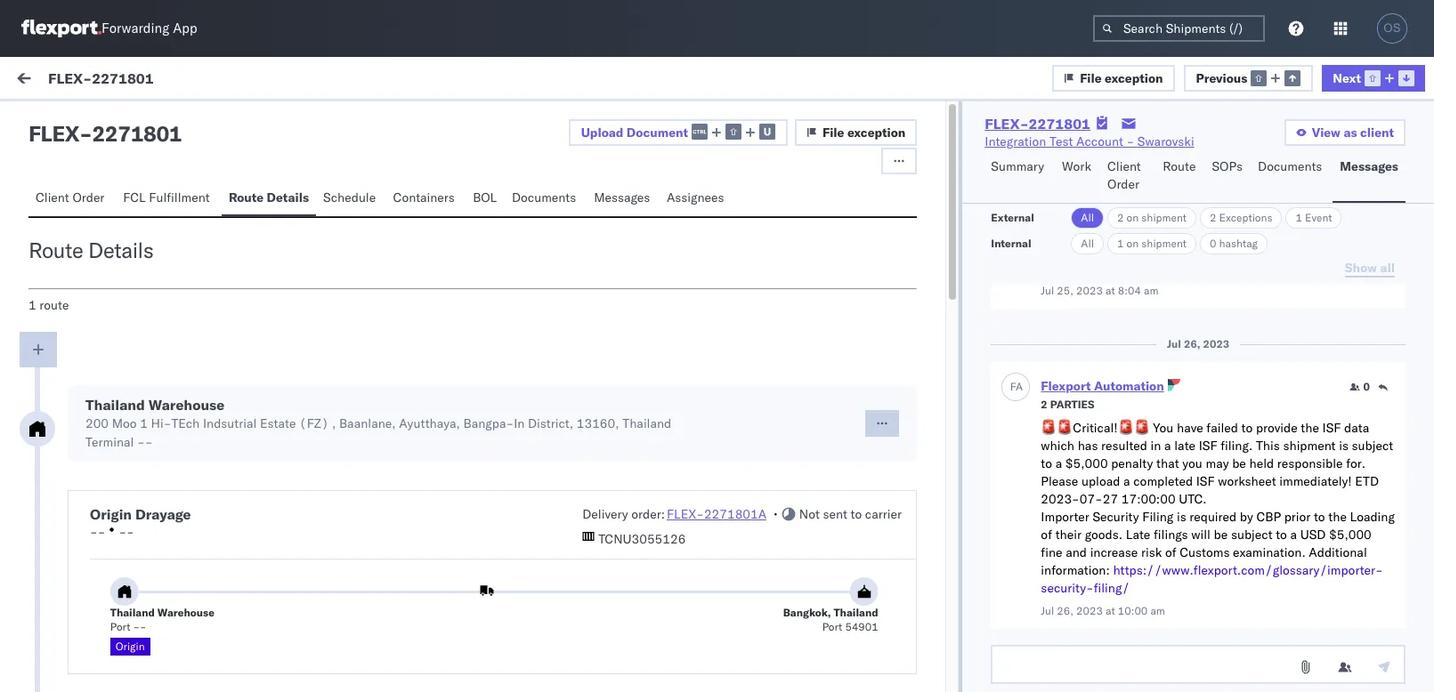 Task type: describe. For each thing, give the bounding box(es) containing it.
on for 1
[[1127, 237, 1139, 250]]

0 horizontal spatial exception
[[847, 125, 906, 141]]

previous
[[1196, 70, 1247, 86]]

1 horizontal spatial file
[[1080, 70, 1102, 86]]

0 horizontal spatial client
[[36, 190, 69, 206]]

etd
[[1355, 474, 1379, 490]]

1 horizontal spatial order
[[1107, 176, 1140, 192]]

4 resize handle column header from the left
[[1402, 149, 1423, 621]]

forwarding
[[101, 20, 169, 37]]

messages for right messages button
[[1340, 158, 1399, 174]]

0 horizontal spatial file
[[823, 125, 844, 141]]

my work
[[18, 69, 97, 93]]

exceptions
[[1219, 211, 1272, 224]]

route details button
[[222, 182, 316, 216]]

1 horizontal spatial documents
[[1258, 158, 1322, 174]]

0 horizontal spatial client order
[[36, 190, 105, 206]]

1 horizontal spatial documents button
[[1251, 150, 1333, 203]]

jul for jul 25, 2023 at 8:04 am
[[1041, 284, 1054, 297]]

1 horizontal spatial is
[[1177, 509, 1186, 525]]

1 horizontal spatial your
[[116, 393, 141, 409]]

1 horizontal spatial the
[[1301, 420, 1319, 436]]

1 458574 from the top
[[1155, 225, 1201, 241]]

possible.
[[200, 410, 251, 426]]

item/shipment
[[1184, 154, 1257, 167]]

1 horizontal spatial client order button
[[1100, 150, 1156, 203]]

view as client
[[1312, 125, 1394, 141]]

upload
[[581, 124, 624, 140]]

at for 8:04
[[1106, 284, 1115, 297]]

am for jul 25, 2023 at 8:04 am
[[1144, 284, 1159, 297]]

(0) for external (0)
[[78, 113, 102, 129]]

3 resize handle column header from the left
[[1088, 149, 1109, 621]]

https://www.flexport.com/glossary/importer- security-filing/
[[1041, 563, 1383, 596]]

swarovski
[[1138, 134, 1194, 150]]

client
[[1360, 125, 1394, 141]]

0 for 0 hashtag
[[1210, 237, 1216, 250]]

we this please note that this may impact your shipment's final delivery date. we appreciate your understanding and will update you with the status of your shipment as soon as possible.
[[53, 339, 459, 426]]

related work item/shipment
[[1118, 154, 1257, 167]]

2 on shipment
[[1117, 211, 1187, 224]]

work for my
[[51, 69, 97, 93]]

delivery
[[362, 375, 406, 391]]

a down 'which' on the bottom
[[1055, 456, 1062, 472]]

that inside the we this please note that this may impact your shipment's final delivery date. we appreciate your understanding and will update you with the status of your shipment as soon as possible.
[[122, 375, 145, 391]]

shipment up 1 on shipment
[[1142, 211, 1187, 224]]

risk
[[1141, 545, 1162, 561]]

status
[[391, 393, 426, 409]]

Search Shipments (/) text field
[[1093, 15, 1265, 42]]

late
[[1126, 527, 1150, 543]]

work inside button
[[1062, 158, 1091, 174]]

their
[[1055, 527, 1082, 543]]

0 horizontal spatial your
[[53, 410, 78, 426]]

0 horizontal spatial client order button
[[28, 182, 116, 216]]

0 for 0
[[1363, 380, 1370, 393]]

this
[[148, 375, 170, 391]]

account
[[1076, 134, 1123, 150]]

to up examination.
[[1276, 527, 1287, 543]]

1 for 1 route
[[28, 297, 36, 313]]

shipment inside 🚨🚨critical!🚨🚨 you have failed to provide the isf data which has resulted in a late isf filing. this shipment is subject to a $5,000 penalty that you may be held responsible for. please upload a completed isf worksheet immediately! etd 2023-07-27 17:00:00 utc. importer security filing is required by cbp prior to the loading of their goods. late filings will be subject to a usd $5,000 fine and increase risk of customs examination. additional information:
[[1283, 438, 1336, 454]]

jul for jul 26, 2023 at 10:00 am
[[1041, 604, 1054, 618]]

1 for 1 event
[[1296, 211, 1302, 224]]

2 vertical spatial isf
[[1196, 474, 1215, 490]]

at for 10:00
[[1106, 604, 1115, 618]]

3 flex- 458574 from the top
[[1117, 456, 1201, 472]]

(air
[[123, 455, 148, 471]]

loading
[[1350, 509, 1395, 525]]

jul 25, 2023 at 8:04 am
[[1041, 284, 1159, 297]]

hi-
[[151, 416, 171, 432]]

has
[[1078, 438, 1098, 454]]

failed
[[1207, 420, 1238, 436]]

flex- right order: on the left
[[667, 507, 704, 523]]

0 vertical spatial origin
[[90, 506, 132, 523]]

2 s from the top
[[66, 310, 71, 322]]

2023,
[[536, 456, 570, 472]]

schedule button
[[316, 182, 386, 216]]

2 for on shipment
[[1117, 211, 1124, 224]]

work inside button
[[174, 73, 203, 89]]

please inside the we this please note that this may impact your shipment's final delivery date. we appreciate your understanding and will update you with the status of your shipment as soon as possible.
[[53, 375, 91, 391]]

indsutrial
[[203, 416, 257, 432]]

0 horizontal spatial flex-2271801
[[48, 69, 154, 87]]

2 -- from the left
[[119, 524, 134, 540]]

oct
[[490, 456, 510, 472]]

lucrative
[[53, 277, 102, 293]]

upload document button
[[569, 119, 788, 146]]

filings
[[1154, 527, 1188, 543]]

a down penalty
[[1123, 474, 1130, 490]]

10:00
[[1118, 604, 1148, 618]]

goods.
[[1085, 527, 1123, 543]]

port for thailand
[[110, 620, 130, 634]]

flex- down resulted
[[1117, 456, 1155, 472]]

all for 1
[[1081, 237, 1094, 250]]

1 vertical spatial be
[[1214, 527, 1228, 543]]

0 vertical spatial route
[[1163, 158, 1196, 174]]

will inside 🚨🚨critical!🚨🚨 you have failed to provide the isf data which has resulted in a late isf filing. this shipment is subject to a $5,000 penalty that you may be held responsible for. please upload a completed isf worksheet immediately! etd 2023-07-27 17:00:00 utc. importer security filing is required by cbp prior to the loading of their goods. late filings will be subject to a usd $5,000 fine and increase risk of customs examination. additional information:
[[1191, 527, 1211, 543]]

1 horizontal spatial delay
[[233, 223, 267, 239]]

o s for warehouse
[[59, 194, 71, 206]]

import work
[[133, 73, 203, 89]]

f
[[1010, 380, 1016, 393]]

fine
[[1041, 545, 1062, 561]]

flex-2271801a
[[667, 507, 767, 523]]

flexport. image
[[21, 20, 101, 37]]

integration
[[985, 134, 1046, 150]]

my
[[18, 69, 46, 93]]

o for (air
[[59, 426, 66, 437]]

view as client button
[[1284, 119, 1406, 146]]

filing
[[1142, 509, 1174, 525]]

1 horizontal spatial flex-2271801
[[985, 115, 1091, 133]]

on for 2
[[1127, 211, 1139, 224]]

07-
[[1080, 491, 1103, 507]]

0 vertical spatial exception
[[1105, 70, 1163, 86]]

omkar savant for warehouse
[[86, 193, 165, 209]]

note
[[94, 375, 119, 391]]

1 event
[[1296, 211, 1332, 224]]

details inside button
[[267, 190, 309, 206]]

flex- down 2 on shipment
[[1117, 225, 1155, 241]]

3 omkar savant from the top
[[86, 549, 165, 565]]

1 horizontal spatial messages button
[[1333, 150, 1406, 203]]

1 horizontal spatial of
[[1041, 527, 1052, 543]]

exception: for exception: warehouse devan delay
[[56, 223, 120, 239]]

1 vertical spatial details
[[88, 237, 153, 263]]

1 -- from the left
[[90, 524, 105, 540]]

resulted
[[1101, 438, 1147, 454]]

increase
[[1090, 545, 1138, 561]]

0 horizontal spatial we
[[53, 339, 71, 355]]

2 o s from the top
[[59, 310, 71, 322]]

🚨🚨critical!🚨🚨
[[1041, 420, 1150, 436]]

carrier
[[865, 507, 902, 523]]

0 vertical spatial isf
[[1322, 420, 1341, 436]]

and inside the we this please note that this may impact your shipment's final delivery date. we appreciate your understanding and will update you with the status of your shipment as soon as possible.
[[229, 393, 250, 409]]

which
[[1041, 438, 1075, 454]]

1 horizontal spatial client order
[[1107, 158, 1141, 192]]

late
[[1174, 438, 1196, 454]]

route
[[39, 297, 69, 313]]

0 vertical spatial your
[[241, 375, 266, 391]]

as inside button
[[1344, 125, 1357, 141]]

assignees
[[667, 190, 724, 206]]

1 horizontal spatial subject
[[1352, 438, 1393, 454]]

all button for 2
[[1071, 207, 1104, 229]]

that inside 🚨🚨critical!🚨🚨 you have failed to provide the isf data which has resulted in a late isf filing. this shipment is subject to a $5,000 penalty that you may be held responsible for. please upload a completed isf worksheet immediately! etd 2023-07-27 17:00:00 utc. importer security filing is required by cbp prior to the loading of their goods. late filings will be subject to a usd $5,000 fine and increase risk of customs examination. additional information:
[[1156, 456, 1179, 472]]

0 vertical spatial be
[[1232, 456, 1246, 472]]

exception: warehouse devan delay
[[56, 223, 267, 239]]

examination.
[[1233, 545, 1306, 561]]

this inside this is a great deal lucrative partnership.
[[53, 259, 77, 275]]

1 horizontal spatial as
[[184, 410, 197, 426]]

usd
[[1300, 527, 1326, 543]]

bol
[[473, 190, 497, 206]]

1 vertical spatial subject
[[1231, 527, 1273, 543]]

messages for left messages button
[[594, 190, 650, 206]]

may inside 🚨🚨critical!🚨🚨 you have failed to provide the isf data which has resulted in a late isf filing. this shipment is subject to a $5,000 penalty that you may be held responsible for. please upload a completed isf worksheet immediately! etd 2023-07-27 17:00:00 utc. importer security filing is required by cbp prior to the loading of their goods. late filings will be subject to a usd $5,000 fine and increase risk of customs examination. additional information:
[[1206, 456, 1229, 472]]

next
[[1333, 70, 1361, 86]]

2 for exceptions
[[1210, 211, 1216, 224]]

2 o from the top
[[59, 310, 66, 322]]

import work button
[[126, 57, 210, 105]]

sent
[[823, 507, 847, 523]]

4 flex- 458574 from the top
[[1117, 563, 1201, 579]]

a inside this is a great deal lucrative partnership.
[[93, 259, 100, 275]]

2 resize handle column header from the left
[[774, 149, 796, 621]]

flex- up automation
[[1117, 341, 1155, 357]]

flex-2271801 link
[[985, 115, 1091, 133]]

this inside the we this please note that this may impact your shipment's final delivery date. we appreciate your understanding and will update you with the status of your shipment as soon as possible.
[[53, 357, 77, 373]]

17:00:00
[[1121, 491, 1176, 507]]

devan
[[192, 223, 230, 239]]

all for 2
[[1081, 211, 1094, 224]]

with
[[342, 393, 366, 409]]

0 horizontal spatial as
[[137, 410, 150, 426]]

to up usd
[[1314, 509, 1325, 525]]

please inside 🚨🚨critical!🚨🚨 you have failed to provide the isf data which has resulted in a late isf filing. this shipment is subject to a $5,000 penalty that you may be held responsible for. please upload a completed isf worksheet immediately! etd 2023-07-27 17:00:00 utc. importer security filing is required by cbp prior to the loading of their goods. late filings will be subject to a usd $5,000 fine and increase risk of customs examination. additional information:
[[1041, 474, 1078, 490]]

1 inside thailand warehouse 200 moo 1 hi-tech indsutrial estate (fz) , baanlane, ayutthaya, bangpa-in district, 13160, thailand terminal --
[[140, 416, 148, 432]]

flexport automation button
[[1041, 378, 1164, 394]]

prior
[[1284, 509, 1311, 525]]

flexport
[[1041, 378, 1091, 394]]

app
[[173, 20, 197, 37]]

the inside the we this please note that this may impact your shipment's final delivery date. we appreciate your understanding and will update you with the status of your shipment as soon as possible.
[[369, 393, 388, 409]]

0 vertical spatial file exception
[[1080, 70, 1163, 86]]

schedule inside button
[[323, 190, 376, 206]]

fcl fulfillment button
[[116, 182, 222, 216]]

of inside the we this please note that this may impact your shipment's final delivery date. we appreciate your understanding and will update you with the status of your shipment as soon as possible.
[[429, 393, 441, 409]]

to up filing.
[[1241, 420, 1253, 436]]

2023 for jul 26, 2023
[[1203, 337, 1230, 351]]

internal for internal (0)
[[119, 113, 163, 129]]

test
[[1050, 134, 1073, 150]]

next button
[[1322, 65, 1425, 91]]

•
[[774, 507, 778, 523]]

3 s from the top
[[66, 426, 71, 437]]

27
[[1103, 491, 1118, 507]]

os button
[[1372, 8, 1413, 49]]

1 horizontal spatial we
[[441, 375, 459, 391]]

sops
[[1212, 158, 1243, 174]]

200
[[85, 416, 109, 432]]

shipment inside the we this please note that this may impact your shipment's final delivery date. we appreciate your understanding and will update you with the status of your shipment as soon as possible.
[[81, 410, 134, 426]]

will inside the we this please note that this may impact your shipment's final delivery date. we appreciate your understanding and will update you with the status of your shipment as soon as possible.
[[254, 393, 273, 409]]

0 horizontal spatial documents
[[512, 190, 576, 206]]

2271801 up the test
[[1029, 115, 1091, 133]]

o for warehouse
[[59, 194, 66, 206]]

estate
[[260, 416, 296, 432]]

26, for oct 26, 2023, 2:44 pm pdt
[[513, 456, 532, 472]]

(0) for internal (0)
[[166, 113, 189, 129]]

a right in
[[1164, 438, 1171, 454]]

drayage
[[135, 506, 191, 523]]

external for external (0)
[[28, 113, 75, 129]]

f a
[[1010, 380, 1023, 393]]

containers button
[[386, 182, 466, 216]]

1 vertical spatial $5,000
[[1329, 527, 1372, 543]]



Task type: locate. For each thing, give the bounding box(es) containing it.
work right import on the left top
[[174, 73, 203, 89]]

1 horizontal spatial 26,
[[1057, 604, 1074, 618]]

s left 200
[[66, 426, 71, 437]]

documents button
[[1251, 150, 1333, 203], [505, 182, 587, 216]]

o down lucrative
[[59, 310, 66, 322]]

by
[[1240, 509, 1253, 525]]

os
[[1384, 21, 1401, 35]]

route details up devan
[[229, 190, 309, 206]]

on up 1 on shipment
[[1127, 211, 1139, 224]]

2 left exceptions
[[1210, 211, 1216, 224]]

0 vertical spatial omkar savant
[[86, 193, 165, 209]]

2 vertical spatial the
[[1328, 509, 1347, 525]]

1 vertical spatial file exception
[[823, 125, 906, 141]]

as left hi-
[[137, 410, 150, 426]]

this up lucrative
[[53, 259, 77, 275]]

is inside this is a great deal lucrative partnership.
[[81, 259, 90, 275]]

moo
[[112, 416, 137, 432]]

0 vertical spatial am
[[1144, 284, 1159, 297]]

1 vertical spatial 2023
[[1203, 337, 1230, 351]]

origin drayage
[[90, 506, 191, 523]]

port inside bangkok, thailand port 54901
[[822, 620, 842, 634]]

warehouse inside thailand warehouse 200 moo 1 hi-tech indsutrial estate (fz) , baanlane, ayutthaya, bangpa-in district, 13160, thailand terminal --
[[149, 396, 225, 414]]

you up ,
[[319, 393, 339, 409]]

1 vertical spatial omkar
[[86, 424, 124, 440]]

0 vertical spatial will
[[254, 393, 273, 409]]

security-
[[1041, 580, 1094, 596]]

1 vertical spatial 0
[[1363, 380, 1370, 393]]

26, for jul 26, 2023 at 10:00 am
[[1057, 604, 1074, 618]]

and inside 🚨🚨critical!🚨🚨 you have failed to provide the isf data which has resulted in a late isf filing. this shipment is subject to a $5,000 penalty that you may be held responsible for. please upload a completed isf worksheet immediately! etd 2023-07-27 17:00:00 utc. importer security filing is required by cbp prior to the loading of their goods. late filings will be subject to a usd $5,000 fine and increase risk of customs examination. additional information:
[[1066, 545, 1087, 561]]

0 horizontal spatial the
[[369, 393, 388, 409]]

that
[[122, 375, 145, 391], [1156, 456, 1179, 472]]

2023 up failed
[[1203, 337, 1230, 351]]

0 horizontal spatial subject
[[1231, 527, 1273, 543]]

external down my work
[[28, 113, 75, 129]]

1 vertical spatial please
[[1041, 474, 1078, 490]]

1 horizontal spatial may
[[1206, 456, 1229, 472]]

all button
[[1071, 207, 1104, 229], [1071, 233, 1104, 255]]

omkar up exception: warehouse devan delay
[[86, 193, 124, 209]]

immediately!
[[1279, 474, 1352, 490]]

flex- 458574 up completed
[[1117, 456, 1201, 472]]

2 horizontal spatial the
[[1328, 509, 1347, 525]]

resize handle column header
[[460, 149, 482, 621], [774, 149, 796, 621], [1088, 149, 1109, 621], [1402, 149, 1423, 621]]

data
[[1344, 420, 1369, 436]]

internal (0)
[[119, 113, 189, 129]]

may down filing.
[[1206, 456, 1229, 472]]

to down 'which' on the bottom
[[1041, 456, 1052, 472]]

omkar savant
[[86, 193, 165, 209], [86, 424, 165, 440], [86, 549, 165, 565]]

route details inside button
[[229, 190, 309, 206]]

0 vertical spatial all button
[[1071, 207, 1104, 229]]

s
[[66, 194, 71, 206], [66, 310, 71, 322], [66, 426, 71, 437], [66, 550, 71, 562]]

delay inside 'exception: (air recovery) schedule delay: terminal - cargo availability delay'
[[124, 473, 158, 489]]

1 s from the top
[[66, 194, 71, 206]]

file exception
[[1080, 70, 1163, 86], [823, 125, 906, 141]]

1 o from the top
[[59, 194, 66, 206]]

2 vertical spatial o
[[59, 426, 66, 437]]

internal for internal
[[991, 237, 1031, 250]]

delay down route details button
[[233, 223, 267, 239]]

the right provide
[[1301, 420, 1319, 436]]

4 s from the top
[[66, 550, 71, 562]]

held
[[1249, 456, 1274, 472]]

1 flex- 458574 from the top
[[1117, 225, 1201, 241]]

0 vertical spatial o s
[[59, 194, 71, 206]]

- inside 'exception: (air recovery) schedule delay: terminal - cargo availability delay'
[[370, 455, 378, 471]]

isf down failed
[[1199, 438, 1217, 454]]

delay:
[[276, 455, 312, 471]]

please up appreciate
[[53, 375, 91, 391]]

0 horizontal spatial is
[[81, 259, 90, 275]]

0 vertical spatial all
[[1081, 211, 1094, 224]]

0 horizontal spatial and
[[229, 393, 250, 409]]

1 vertical spatial savant
[[127, 424, 165, 440]]

client order button down account at top right
[[1100, 150, 1156, 203]]

0 vertical spatial internal
[[119, 113, 163, 129]]

0 horizontal spatial please
[[53, 375, 91, 391]]

all button down 'work' button
[[1071, 207, 1104, 229]]

omkar savant up (air
[[86, 424, 165, 440]]

omkar for warehouse
[[86, 193, 124, 209]]

0 horizontal spatial route
[[28, 237, 83, 263]]

3 o s from the top
[[59, 426, 71, 437]]

a
[[1016, 380, 1023, 393]]

you inside 🚨🚨critical!🚨🚨 you have failed to provide the isf data which has resulted in a late isf filing. this shipment is subject to a $5,000 penalty that you may be held responsible for. please upload a completed isf worksheet immediately! etd 2023-07-27 17:00:00 utc. importer security filing is required by cbp prior to the loading of their goods. late filings will be subject to a usd $5,000 fine and increase risk of customs examination. additional information:
[[1182, 456, 1202, 472]]

internal
[[119, 113, 163, 129], [991, 237, 1031, 250]]

2 horizontal spatial route
[[1163, 158, 1196, 174]]

external down the summary button
[[991, 211, 1034, 224]]

1 vertical spatial delay
[[124, 473, 158, 489]]

1 left route
[[28, 297, 36, 313]]

savant for (air
[[127, 424, 165, 440]]

all button for 1
[[1071, 233, 1104, 255]]

458574 down 2 on shipment
[[1155, 225, 1201, 241]]

details up the partnership.
[[88, 237, 153, 263]]

am right 10:00
[[1150, 604, 1165, 618]]

additional
[[1309, 545, 1367, 561]]

exception: up great
[[56, 223, 120, 239]]

external for external
[[991, 211, 1034, 224]]

3 savant from the top
[[127, 549, 165, 565]]

1 vertical spatial external
[[991, 211, 1034, 224]]

flexport automation
[[1041, 378, 1164, 394]]

2 vertical spatial of
[[1165, 545, 1177, 561]]

https://www.flexport.com/glossary/importer-
[[1113, 563, 1383, 579]]

1 exception: from the top
[[56, 223, 120, 239]]

warehouse inside thailand warehouse port -- origin
[[157, 606, 214, 620]]

0 vertical spatial flex-2271801
[[48, 69, 154, 87]]

omkar down origin drayage
[[86, 549, 124, 565]]

4 458574 from the top
[[1155, 563, 1201, 579]]

warehouse for thailand warehouse 200 moo 1 hi-tech indsutrial estate (fz) , baanlane, ayutthaya, bangpa-in district, 13160, thailand terminal --
[[149, 396, 225, 414]]

2 vertical spatial 2023
[[1076, 604, 1103, 618]]

2 left parties
[[1041, 398, 1048, 411]]

fcl
[[123, 190, 146, 206]]

thailand inside bangkok, thailand port 54901
[[834, 606, 878, 620]]

1 omkar from the top
[[86, 193, 124, 209]]

flex- 458574 down the 'risk'
[[1117, 563, 1201, 579]]

all up jul 25, 2023 at 8:04 am on the top right of the page
[[1081, 237, 1094, 250]]

1 horizontal spatial work
[[1158, 154, 1181, 167]]

2 at from the top
[[1106, 604, 1115, 618]]

ayutthaya,
[[399, 416, 460, 432]]

1 omkar savant from the top
[[86, 193, 165, 209]]

documents
[[1258, 158, 1322, 174], [512, 190, 576, 206]]

2023 for jul 26, 2023 at 10:00 am
[[1076, 604, 1103, 618]]

baanlane,
[[339, 416, 396, 432]]

delay
[[233, 223, 267, 239], [124, 473, 158, 489]]

2 vertical spatial your
[[53, 410, 78, 426]]

partnership.
[[105, 277, 174, 293]]

0 vertical spatial client
[[1107, 158, 1141, 174]]

0 vertical spatial subject
[[1352, 438, 1393, 454]]

1 vertical spatial flex-2271801
[[985, 115, 1091, 133]]

subject down by
[[1231, 527, 1273, 543]]

availability
[[53, 473, 121, 489]]

2 vertical spatial jul
[[1041, 604, 1054, 618]]

flex- up integration
[[985, 115, 1029, 133]]

this up held
[[1256, 438, 1280, 454]]

terminal down 200
[[85, 434, 134, 450]]

0 horizontal spatial 26,
[[513, 456, 532, 472]]

1 resize handle column header from the left
[[460, 149, 482, 621]]

summary
[[991, 158, 1044, 174]]

0 horizontal spatial route details
[[28, 237, 153, 263]]

0 horizontal spatial of
[[429, 393, 441, 409]]

0 vertical spatial delay
[[233, 223, 267, 239]]

and
[[229, 393, 250, 409], [1066, 545, 1087, 561]]

0 horizontal spatial order
[[72, 190, 105, 206]]

2271801a
[[704, 507, 767, 523]]

work up "external (0)"
[[51, 69, 97, 93]]

2 up 1 on shipment
[[1117, 211, 1124, 224]]

delivery
[[582, 507, 628, 523]]

this is a great deal lucrative partnership.
[[53, 259, 174, 293]]

a left great
[[93, 259, 100, 275]]

containers
[[393, 190, 455, 206]]

1 vertical spatial your
[[116, 393, 141, 409]]

warehouse for thailand warehouse port -- origin
[[157, 606, 214, 620]]

o s left 200
[[59, 426, 71, 437]]

pdt
[[626, 456, 649, 472]]

1 vertical spatial at
[[1106, 604, 1115, 618]]

filing.
[[1221, 438, 1253, 454]]

(0) inside "button"
[[166, 113, 189, 129]]

omkar savant for (air
[[86, 424, 165, 440]]

work for related
[[1158, 154, 1181, 167]]

flex - 2271801
[[28, 120, 182, 147]]

thailand warehouse port -- origin
[[110, 606, 214, 653]]

oct 26, 2023, 2:44 pm pdt
[[490, 456, 649, 472]]

1 all from the top
[[1081, 211, 1094, 224]]

all button up jul 25, 2023 at 8:04 am on the top right of the page
[[1071, 233, 1104, 255]]

1 vertical spatial will
[[1191, 527, 1211, 543]]

0
[[1210, 237, 1216, 250], [1363, 380, 1370, 393]]

import
[[133, 73, 171, 89]]

jul for jul 26, 2023
[[1167, 337, 1181, 351]]

1 vertical spatial am
[[1150, 604, 1165, 618]]

client down flex
[[36, 190, 69, 206]]

0 vertical spatial is
[[81, 259, 90, 275]]

to right the "sent"
[[851, 507, 862, 523]]

1 vertical spatial file
[[823, 125, 844, 141]]

2 port from the left
[[822, 620, 842, 634]]

1 port from the left
[[110, 620, 130, 634]]

2271801 down forwarding
[[92, 69, 154, 87]]

0 vertical spatial and
[[229, 393, 250, 409]]

isf
[[1322, 420, 1341, 436], [1199, 438, 1217, 454], [1196, 474, 1215, 490]]

1 vertical spatial isf
[[1199, 438, 1217, 454]]

on down 2 on shipment
[[1127, 237, 1139, 250]]

2 omkar from the top
[[86, 424, 124, 440]]

1 vertical spatial exception
[[847, 125, 906, 141]]

route
[[1163, 158, 1196, 174], [229, 190, 264, 206], [28, 237, 83, 263]]

am for jul 26, 2023 at 10:00 am
[[1150, 604, 1165, 618]]

1 at from the top
[[1106, 284, 1115, 297]]

1 vertical spatial and
[[1066, 545, 1087, 561]]

3 omkar from the top
[[86, 549, 124, 565]]

o s down flex
[[59, 194, 71, 206]]

0 horizontal spatial external
[[28, 113, 75, 129]]

0 horizontal spatial $5,000
[[1065, 456, 1108, 472]]

2 vertical spatial route
[[28, 237, 83, 263]]

1 vertical spatial omkar savant
[[86, 424, 165, 440]]

3 o from the top
[[59, 426, 66, 437]]

0 horizontal spatial that
[[122, 375, 145, 391]]

customs
[[1180, 545, 1230, 561]]

0 vertical spatial terminal
[[85, 434, 134, 450]]

2 vertical spatial o s
[[59, 426, 71, 437]]

0 up the "data"
[[1363, 380, 1370, 393]]

client order button left fcl
[[28, 182, 116, 216]]

2023 down security-
[[1076, 604, 1103, 618]]

have
[[1177, 420, 1203, 436]]

2 vertical spatial omkar savant
[[86, 549, 165, 565]]

2 flex- 458574 from the top
[[1117, 341, 1201, 357]]

upload document
[[581, 124, 688, 140]]

this up appreciate
[[53, 357, 77, 373]]

(0) inside button
[[78, 113, 102, 129]]

0 horizontal spatial delay
[[124, 473, 158, 489]]

exception: up availability
[[56, 455, 120, 471]]

2 exception: from the top
[[56, 455, 120, 471]]

assignees button
[[660, 182, 735, 216]]

0 horizontal spatial messages
[[594, 190, 650, 206]]

the left loading
[[1328, 509, 1347, 525]]

1 horizontal spatial 0
[[1363, 380, 1370, 393]]

0 vertical spatial please
[[53, 375, 91, 391]]

as right view at the top of page
[[1344, 125, 1357, 141]]

26,
[[1184, 337, 1201, 351], [513, 456, 532, 472], [1057, 604, 1074, 618]]

pm
[[604, 456, 623, 472]]

2 savant from the top
[[127, 424, 165, 440]]

2 (0) from the left
[[166, 113, 189, 129]]

in
[[514, 416, 525, 432]]

2 all button from the top
[[1071, 233, 1104, 255]]

1 vertical spatial route details
[[28, 237, 153, 263]]

port for bangkok,
[[822, 620, 842, 634]]

messages button down client
[[1333, 150, 1406, 203]]

savant for warehouse
[[127, 193, 165, 209]]

0 horizontal spatial may
[[173, 375, 196, 391]]

messages button
[[1333, 150, 1406, 203], [587, 182, 660, 216]]

of up fine
[[1041, 527, 1052, 543]]

is up lucrative
[[81, 259, 90, 275]]

2 inside button
[[1041, 398, 1048, 411]]

to
[[1241, 420, 1253, 436], [1041, 456, 1052, 472], [851, 507, 862, 523], [1314, 509, 1325, 525], [1276, 527, 1287, 543]]

summary button
[[984, 150, 1055, 203]]

2 on from the top
[[1127, 237, 1139, 250]]

savant down origin drayage
[[127, 549, 165, 565]]

1 horizontal spatial exception
[[1105, 70, 1163, 86]]

s down availability
[[66, 550, 71, 562]]

client order button
[[1100, 150, 1156, 203], [28, 182, 116, 216]]

messages down client
[[1340, 158, 1399, 174]]

0 button
[[1349, 380, 1370, 394]]

that left this
[[122, 375, 145, 391]]

0 vertical spatial this
[[53, 259, 77, 275]]

may inside the we this please note that this may impact your shipment's final delivery date. we appreciate your understanding and will update you with the status of your shipment as soon as possible.
[[173, 375, 196, 391]]

messages down upload document
[[594, 190, 650, 206]]

external inside button
[[28, 113, 75, 129]]

flex- right my on the left top of page
[[48, 69, 92, 87]]

flex-2271801 up integration
[[985, 115, 1091, 133]]

order down the related
[[1107, 176, 1140, 192]]

1 horizontal spatial route
[[229, 190, 264, 206]]

origin inside thailand warehouse port -- origin
[[115, 640, 145, 653]]

not sent to carrier
[[799, 507, 902, 523]]

port
[[110, 620, 130, 634], [822, 620, 842, 634]]

date.
[[409, 375, 438, 391]]

2271801 down import on the left top
[[92, 120, 182, 147]]

13160,
[[577, 416, 619, 432]]

1 horizontal spatial work
[[1062, 158, 1091, 174]]

3 458574 from the top
[[1155, 456, 1201, 472]]

1 all button from the top
[[1071, 207, 1104, 229]]

external (0)
[[28, 113, 102, 129]]

1 vertical spatial all button
[[1071, 233, 1104, 255]]

route button
[[1156, 150, 1205, 203]]

0 inside button
[[1363, 380, 1370, 393]]

0 horizontal spatial be
[[1214, 527, 1228, 543]]

1 horizontal spatial route details
[[229, 190, 309, 206]]

of down filings in the right of the page
[[1165, 545, 1177, 561]]

savant up (air
[[127, 424, 165, 440]]

forwarding app
[[101, 20, 197, 37]]

delay down (air
[[124, 473, 158, 489]]

458574 down late
[[1155, 456, 1201, 472]]

order:
[[631, 507, 665, 523]]

1 o s from the top
[[59, 194, 71, 206]]

1 for 1 on shipment
[[1117, 237, 1124, 250]]

1 vertical spatial on
[[1127, 237, 1139, 250]]

2023 for jul 25, 2023 at 8:04 am
[[1076, 284, 1103, 297]]

terminal inside thailand warehouse 200 moo 1 hi-tech indsutrial estate (fz) , baanlane, ayutthaya, bangpa-in district, 13160, thailand terminal --
[[85, 434, 134, 450]]

order left fcl
[[72, 190, 105, 206]]

0 horizontal spatial messages button
[[587, 182, 660, 216]]

🚨🚨critical!🚨🚨 you have failed to provide the isf data which has resulted in a late isf filing. this shipment is subject to a $5,000 penalty that you may be held responsible for. please upload a completed isf worksheet immediately! etd 2023-07-27 17:00:00 utc. importer security filing is required by cbp prior to the loading of their goods. late filings will be subject to a usd $5,000 fine and increase risk of customs examination. additional information:
[[1041, 420, 1395, 579]]

port inside thailand warehouse port -- origin
[[110, 620, 130, 634]]

1 horizontal spatial external
[[991, 211, 1034, 224]]

route details up lucrative
[[28, 237, 153, 263]]

1 left hi-
[[140, 416, 148, 432]]

2 omkar savant from the top
[[86, 424, 165, 440]]

2 horizontal spatial 26,
[[1184, 337, 1201, 351]]

in
[[1151, 438, 1161, 454]]

schedule inside 'exception: (air recovery) schedule delay: terminal - cargo availability delay'
[[217, 455, 273, 471]]

0 horizontal spatial terminal
[[85, 434, 134, 450]]

omkar down appreciate
[[86, 424, 124, 440]]

None text field
[[991, 645, 1406, 685]]

1 horizontal spatial that
[[1156, 456, 1179, 472]]

1 vertical spatial work
[[1158, 154, 1181, 167]]

s down lucrative
[[66, 310, 71, 322]]

exception: for exception: (air recovery) schedule delay: terminal - cargo availability delay
[[56, 455, 120, 471]]

1 vertical spatial is
[[1339, 438, 1349, 454]]

o s down lucrative
[[59, 310, 71, 322]]

you inside the we this please note that this may impact your shipment's final delivery date. we appreciate your understanding and will update you with the status of your shipment as soon as possible.
[[319, 393, 339, 409]]

458574
[[1155, 225, 1201, 241], [1155, 341, 1201, 357], [1155, 456, 1201, 472], [1155, 563, 1201, 579]]

0 horizontal spatial 0
[[1210, 237, 1216, 250]]

exception: inside 'exception: (air recovery) schedule delay: terminal - cargo availability delay'
[[56, 455, 120, 471]]

1 vertical spatial schedule
[[217, 455, 273, 471]]

omkar
[[86, 193, 124, 209], [86, 424, 124, 440], [86, 549, 124, 565]]

458574 up automation
[[1155, 341, 1201, 357]]

flex- down the 'risk'
[[1117, 563, 1155, 579]]

0 vertical spatial $5,000
[[1065, 456, 1108, 472]]

26, right oct at the left of page
[[513, 456, 532, 472]]

omkar savant down origin drayage
[[86, 549, 165, 565]]

2 all from the top
[[1081, 237, 1094, 250]]

this inside 🚨🚨critical!🚨🚨 you have failed to provide the isf data which has resulted in a late isf filing. this shipment is subject to a $5,000 penalty that you may be held responsible for. please upload a completed isf worksheet immediately! etd 2023-07-27 17:00:00 utc. importer security filing is required by cbp prior to the loading of their goods. late filings will be subject to a usd $5,000 fine and increase risk of customs examination. additional information:
[[1256, 438, 1280, 454]]

flex-2271801 down forwarding app link
[[48, 69, 154, 87]]

omkar for (air
[[86, 424, 124, 440]]

1 savant from the top
[[127, 193, 165, 209]]

$5,000 down has
[[1065, 456, 1108, 472]]

2 458574 from the top
[[1155, 341, 1201, 357]]

flex- 458574 down 2 on shipment
[[1117, 225, 1201, 241]]

subject down the "data"
[[1352, 438, 1393, 454]]

a down prior
[[1290, 527, 1297, 543]]

2023-
[[1041, 491, 1080, 507]]

1 horizontal spatial client
[[1107, 158, 1141, 174]]

messages button down upload document
[[587, 182, 660, 216]]

1 (0) from the left
[[78, 113, 102, 129]]

o left 200
[[59, 426, 66, 437]]

warehouse for exception: warehouse devan delay
[[123, 223, 189, 239]]

document
[[627, 124, 688, 140]]

details
[[267, 190, 309, 206], [88, 237, 153, 263]]

documents button up 1 event
[[1251, 150, 1333, 203]]

shipment down appreciate
[[81, 410, 134, 426]]

o
[[59, 194, 66, 206], [59, 310, 66, 322], [59, 426, 66, 437]]

be down filing.
[[1232, 456, 1246, 472]]

will up customs
[[1191, 527, 1211, 543]]

2 horizontal spatial your
[[241, 375, 266, 391]]

2023 right 25,
[[1076, 284, 1103, 297]]

update
[[276, 393, 316, 409]]

26, for jul 26, 2023
[[1184, 337, 1201, 351]]

0 vertical spatial schedule
[[323, 190, 376, 206]]

--
[[90, 524, 105, 540], [119, 524, 134, 540]]

internal inside "button"
[[119, 113, 163, 129]]

thailand inside thailand warehouse port -- origin
[[110, 606, 155, 620]]

client down account at top right
[[1107, 158, 1141, 174]]

shipment's
[[269, 375, 330, 391]]

0 horizontal spatial documents button
[[505, 182, 587, 216]]

shipment down 2 on shipment
[[1142, 237, 1187, 250]]

1 horizontal spatial terminal
[[315, 455, 367, 471]]

0 vertical spatial on
[[1127, 211, 1139, 224]]

appreciate
[[53, 393, 113, 409]]

o s for (air
[[59, 426, 71, 437]]

1 on from the top
[[1127, 211, 1139, 224]]

s left fcl
[[66, 194, 71, 206]]

1 vertical spatial messages
[[594, 190, 650, 206]]

all
[[1081, 211, 1094, 224], [1081, 237, 1094, 250]]

terminal inside 'exception: (air recovery) schedule delay: terminal - cargo availability delay'
[[315, 455, 367, 471]]



Task type: vqa. For each thing, say whether or not it's contained in the screenshot.
Route Details button
yes



